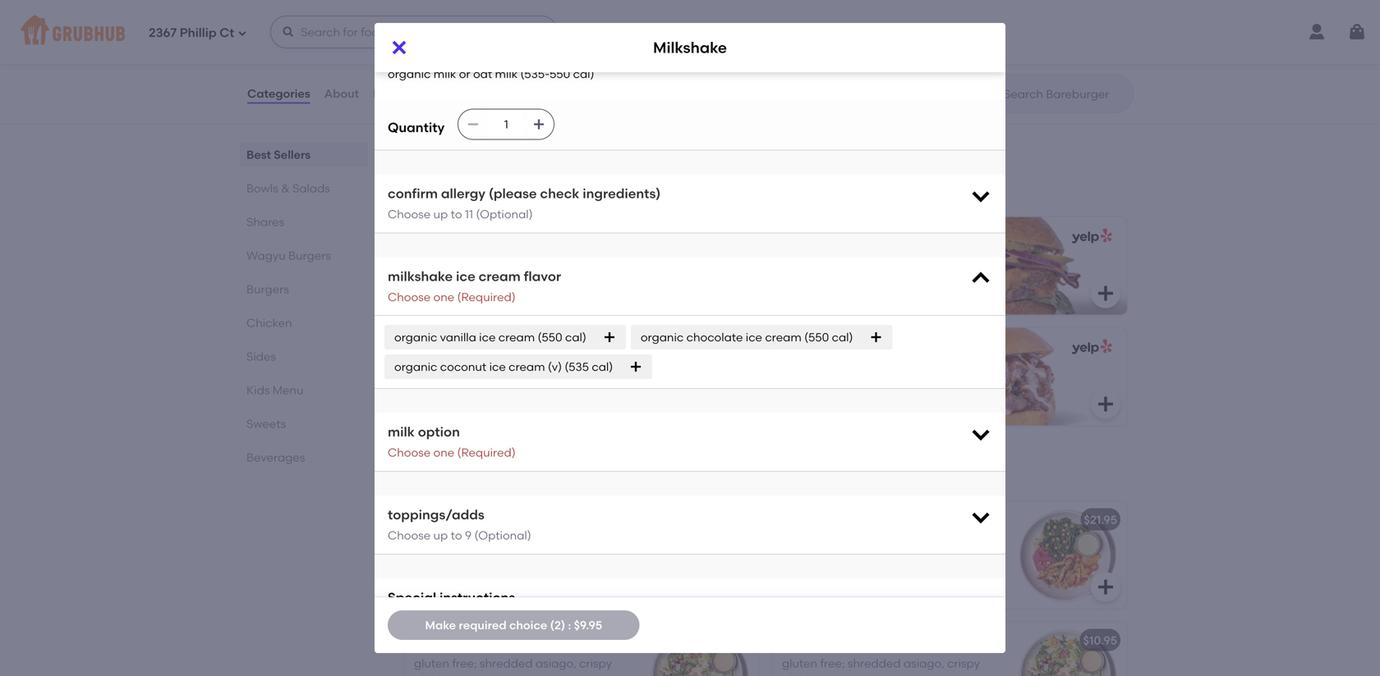 Task type: vqa. For each thing, say whether or not it's contained in the screenshot.
svg icon
yes



Task type: describe. For each thing, give the bounding box(es) containing it.
wagyu
[[246, 249, 286, 263]]

11
[[465, 207, 473, 221]]

caesar salad image
[[636, 623, 759, 677]]

greens, for the caesar salad image
[[508, 674, 549, 677]]

organic for organic chocolate ice cream (550 cal)
[[641, 331, 684, 345]]

organic coconut ice cream (v) (535 cal)
[[394, 360, 613, 374]]

:
[[568, 619, 571, 633]]

rewards image
[[416, 99, 455, 138]]

$30
[[508, 103, 528, 117]]

special instructions
[[388, 590, 515, 606]]

wagyu burgers
[[246, 249, 331, 263]]

moroccan bowl image
[[1004, 502, 1127, 609]]

confirm allergy (please check ingredients) choose up to 11 (optional)
[[388, 186, 661, 221]]

best sellers
[[246, 148, 311, 162]]

vanilla
[[440, 331, 476, 345]]

allergy
[[441, 186, 486, 202]]

ice for organic chocolate ice cream (550 cal)
[[746, 331, 762, 345]]

phillip
[[180, 26, 217, 40]]

one inside the milkshake ice cream flavor choose one (required)
[[433, 290, 455, 304]]

1
[[454, 60, 459, 73]]

one inside the milk option choose one (required)
[[433, 446, 455, 460]]

categories
[[247, 87, 310, 101]]

ingredients)
[[583, 186, 661, 202]]

days
[[471, 120, 494, 132]]

bowls & salads tab
[[246, 180, 361, 197]]

cream for organic coconut ice cream (v) (535 cal)
[[509, 360, 545, 374]]

main navigation navigation
[[0, 0, 1380, 64]]

chickpea, for the caesar salad image
[[414, 674, 469, 677]]

ice for organic vanilla ice cream (550 cal)
[[479, 331, 496, 345]]

milk option choose one (required)
[[388, 424, 516, 460]]

milk down contains
[[495, 67, 518, 81]]

shredded for small caesar salad image
[[848, 657, 901, 671]]

free; for small caesar salad image
[[820, 657, 845, 671]]

to inside "toppings/adds choose up to 9 (optional)"
[[451, 529, 462, 543]]

southwestern salad
[[414, 513, 527, 527]]

with
[[933, 50, 956, 64]]

ice inside the milkshake ice cream flavor choose one (required)
[[456, 268, 475, 285]]

see all 1 button
[[414, 52, 459, 81]]

sweets tab
[[246, 416, 361, 433]]

make
[[425, 619, 456, 633]]

crispy for small caesar salad image
[[947, 657, 980, 671]]

choose inside the milkshake ice cream flavor choose one (required)
[[388, 290, 431, 304]]

ice for organic coconut ice cream (v) (535 cal)
[[489, 360, 506, 374]]

choice
[[509, 619, 547, 633]]

kids menu
[[246, 384, 303, 398]]

$21.95 button
[[772, 502, 1127, 609]]

confirm
[[388, 186, 438, 202]]

reviews button
[[372, 64, 420, 123]]

contains
[[475, 50, 523, 64]]

shares
[[246, 215, 284, 229]]

& inside tab
[[281, 182, 290, 196]]

southwestern salad button
[[404, 502, 759, 609]]

crispy for the caesar salad image
[[579, 657, 612, 671]]

2367
[[149, 26, 177, 40]]

choose inside the milk option choose one (required)
[[388, 446, 431, 460]]

1 vertical spatial &
[[456, 464, 470, 485]]

milk left "is" on the top of page
[[807, 50, 830, 64]]

selected;
[[844, 50, 894, 64]]

the
[[594, 50, 613, 64]]

(2)
[[550, 619, 565, 633]]

milkshake ice cream flavor choose one (required)
[[388, 268, 561, 304]]

organic for organic coconut ice cream (v) (535 cal)
[[394, 360, 437, 374]]

sweets
[[246, 417, 286, 431]]

milk inside the milk option choose one (required)
[[388, 424, 415, 440]]

(please
[[489, 186, 537, 202]]

check
[[540, 186, 580, 202]]

gluten for the caesar salad image
[[414, 657, 449, 671]]

organic inside gf - gluten free, contains dairy unless the vegan coconut ice cream and oat milk is selected; made with organic milk or oat milk (535-550 cal)
[[388, 67, 431, 81]]

left
[[497, 120, 512, 132]]

see
[[414, 60, 435, 73]]

instructions
[[440, 590, 515, 606]]

kids
[[246, 384, 270, 398]]

(required) inside the milkshake ice cream flavor choose one (required)
[[457, 290, 516, 304]]

yelp image inside milkshake button
[[774, 229, 818, 244]]

burgers tab
[[246, 281, 361, 298]]

2367 phillip ct
[[149, 26, 234, 40]]

on
[[478, 189, 492, 203]]

550
[[550, 67, 570, 81]]

(550 for organic vanilla ice cream (550 cal)
[[538, 331, 562, 345]]

0 horizontal spatial coconut
[[440, 360, 487, 374]]

southwestern
[[414, 513, 491, 527]]

beverages
[[246, 451, 305, 465]]

up inside "toppings/adds choose up to 9 (optional)"
[[433, 529, 448, 543]]

greens, for small caesar salad image
[[876, 674, 917, 677]]

and
[[761, 50, 783, 64]]

unless
[[557, 50, 592, 64]]

salad for caesar salad
[[458, 634, 491, 648]]

organic for organic vanilla ice cream (550 cal)
[[394, 331, 437, 345]]

toppings/adds choose up to 9 (optional)
[[388, 507, 531, 543]]

choose inside "toppings/adds choose up to 9 (optional)"
[[388, 529, 431, 543]]

mixed for the caesar salad image
[[471, 674, 506, 677]]

best sellers tab
[[246, 146, 361, 163]]

choose inside confirm allergy (please check ingredients) choose up to 11 (optional)
[[388, 207, 431, 221]]

quantity
[[388, 119, 445, 136]]

ordered
[[431, 189, 475, 203]]

vegan
[[615, 50, 650, 64]]

gf
[[388, 50, 399, 64]]

gluten inside gf - gluten free, contains dairy unless the vegan coconut ice cream and oat milk is selected; made with organic milk or oat milk (535-550 cal)
[[410, 50, 445, 64]]

1 horizontal spatial milkshake
[[653, 39, 727, 57]]

flavor
[[524, 268, 561, 285]]

southwestern salad image
[[636, 502, 759, 609]]

to inside confirm allergy (please check ingredients) choose up to 11 (optional)
[[451, 207, 462, 221]]

bowls & salads inside tab
[[246, 182, 330, 196]]

sides tab
[[246, 348, 361, 366]]

ice inside gf - gluten free, contains dairy unless the vegan coconut ice cream and oat milk is selected; made with organic milk or oat milk (535-550 cal)
[[702, 50, 719, 64]]

(535
[[565, 360, 589, 374]]

shares tab
[[246, 214, 361, 231]]

ct
[[220, 26, 234, 40]]

small caesar salad image
[[1004, 623, 1127, 677]]

dairy
[[526, 50, 554, 64]]

-
[[402, 50, 407, 64]]

required
[[459, 619, 507, 633]]

search icon image
[[978, 84, 997, 104]]

toppings/adds
[[388, 507, 485, 523]]



Task type: locate. For each thing, give the bounding box(es) containing it.
svg image
[[1347, 22, 1367, 42], [238, 28, 247, 38], [467, 118, 480, 131], [969, 267, 992, 290], [728, 578, 748, 598]]

bowls & salads down the best sellers
[[246, 182, 330, 196]]

0 horizontal spatial &
[[281, 182, 290, 196]]

2 (required) from the top
[[457, 446, 516, 460]]

salads inside tab
[[292, 182, 330, 196]]

(optional) inside "toppings/adds choose up to 9 (optional)"
[[474, 529, 531, 543]]

1 vertical spatial salads
[[474, 464, 533, 485]]

2 one from the top
[[433, 446, 455, 460]]

burgers inside tab
[[288, 249, 331, 263]]

oat right the and
[[786, 50, 805, 64]]

1 vertical spatial oat
[[473, 67, 492, 81]]

best inside tab
[[246, 148, 271, 162]]

1 horizontal spatial bowls & salads
[[401, 464, 533, 485]]

2 mixed from the left
[[840, 674, 874, 677]]

0 vertical spatial sellers
[[274, 148, 311, 162]]

chickpea,
[[414, 674, 469, 677], [782, 674, 837, 677]]

0 vertical spatial oat
[[786, 50, 805, 64]]

menu
[[273, 384, 303, 398]]

free; for the caesar salad image
[[452, 657, 477, 671]]

sellers for best sellers most ordered on grubhub
[[443, 165, 500, 186]]

0 vertical spatial burgers
[[288, 249, 331, 263]]

milkshake down vanilla
[[417, 372, 472, 386]]

$9.95
[[574, 619, 602, 633]]

0 horizontal spatial chickpea,
[[414, 674, 469, 677]]

greens,
[[508, 674, 549, 677], [876, 674, 917, 677]]

bowls inside tab
[[246, 182, 278, 196]]

0 horizontal spatial shredded
[[480, 657, 533, 671]]

categories button
[[246, 64, 311, 123]]

coconut down vanilla
[[440, 360, 487, 374]]

0 vertical spatial coconut
[[653, 50, 699, 64]]

1 up from the top
[[433, 207, 448, 221]]

chickpea, for small caesar salad image
[[782, 674, 837, 677]]

0 horizontal spatial (550
[[538, 331, 562, 345]]

burgers up burgers "tab"
[[288, 249, 331, 263]]

0 vertical spatial bowls
[[246, 182, 278, 196]]

2 crispy from the left
[[947, 657, 980, 671]]

up
[[433, 207, 448, 221], [433, 529, 448, 543]]

1 (required) from the top
[[457, 290, 516, 304]]

kids menu tab
[[246, 382, 361, 399]]

1 horizontal spatial mixed
[[840, 674, 874, 677]]

& down the milk option choose one (required) at bottom left
[[456, 464, 470, 485]]

0 horizontal spatial gluten free; shredded asiago, crispy chickpea, mixed greens, organi
[[414, 657, 612, 677]]

0 vertical spatial best
[[246, 148, 271, 162]]

up down ordered
[[433, 207, 448, 221]]

beverages tab
[[246, 449, 361, 467]]

about
[[324, 87, 359, 101]]

cream left the flavor
[[479, 268, 521, 285]]

best for best sellers most ordered on grubhub
[[401, 165, 439, 186]]

cal)
[[573, 67, 594, 81], [565, 331, 586, 345], [832, 331, 853, 345], [592, 360, 613, 374]]

ice down organic vanilla ice cream (550 cal) at the left
[[489, 360, 506, 374]]

2 shredded from the left
[[848, 657, 901, 671]]

1 vertical spatial bowls & salads
[[401, 464, 533, 485]]

& down the best sellers
[[281, 182, 290, 196]]

(optional) right 9
[[474, 529, 531, 543]]

organic left chocolate
[[641, 331, 684, 345]]

0 vertical spatial salad
[[494, 513, 527, 527]]

caesar
[[414, 634, 455, 648]]

1 vertical spatial (optional)
[[474, 529, 531, 543]]

oat right or
[[473, 67, 492, 81]]

0 horizontal spatial mixed
[[471, 674, 506, 677]]

best for best sellers
[[246, 148, 271, 162]]

free,
[[448, 50, 472, 64]]

asiago, for small caesar salad image
[[904, 657, 945, 671]]

chocolate
[[687, 331, 743, 345]]

cream left (v)
[[509, 360, 545, 374]]

(550 for organic chocolate ice cream (550 cal)
[[804, 331, 829, 345]]

ice left the and
[[702, 50, 719, 64]]

to left 9
[[451, 529, 462, 543]]

to left 11
[[451, 207, 462, 221]]

ice right vanilla
[[479, 331, 496, 345]]

choose down most
[[388, 207, 431, 221]]

1 vertical spatial (required)
[[457, 446, 516, 460]]

0 horizontal spatial free;
[[452, 657, 477, 671]]

organic left vanilla
[[394, 331, 437, 345]]

milkshake inside button
[[417, 372, 472, 386]]

0 horizontal spatial crispy
[[579, 657, 612, 671]]

milk
[[807, 50, 830, 64], [434, 67, 456, 81], [495, 67, 518, 81], [388, 424, 415, 440]]

1 vertical spatial milkshake
[[417, 372, 472, 386]]

0 horizontal spatial sellers
[[274, 148, 311, 162]]

sellers up bowls & salads tab
[[274, 148, 311, 162]]

ice right milkshake
[[456, 268, 475, 285]]

gluten for small caesar salad image
[[782, 657, 818, 671]]

salad right southwestern on the bottom left of page
[[494, 513, 527, 527]]

milk left option at the bottom left of the page
[[388, 424, 415, 440]]

20% off $30 4 days left
[[462, 103, 528, 132]]

choose down "toppings/adds" on the bottom of page
[[388, 529, 431, 543]]

option
[[418, 424, 460, 440]]

1 horizontal spatial shredded
[[848, 657, 901, 671]]

1 horizontal spatial gluten free; shredded asiago, crispy chickpea, mixed greens, organi
[[782, 657, 980, 677]]

off
[[490, 103, 505, 117]]

1 horizontal spatial sellers
[[443, 165, 500, 186]]

gluten free; shredded asiago, crispy chickpea, mixed greens, organi
[[414, 657, 612, 677], [782, 657, 980, 677]]

shredded
[[480, 657, 533, 671], [848, 657, 901, 671]]

sellers up on
[[443, 165, 500, 186]]

burgers inside "tab"
[[246, 283, 289, 297]]

sellers inside tab
[[274, 148, 311, 162]]

asiago,
[[536, 657, 576, 671], [904, 657, 945, 671]]

2 up from the top
[[433, 529, 448, 543]]

1 vertical spatial up
[[433, 529, 448, 543]]

one down milkshake
[[433, 290, 455, 304]]

1 horizontal spatial salads
[[474, 464, 533, 485]]

$21.95
[[1084, 513, 1117, 527]]

Search Bareburger search field
[[1002, 86, 1128, 102]]

gf - gluten free, contains dairy unless the vegan coconut ice cream and oat milk is selected; made with organic milk or oat milk (535-550 cal)
[[388, 50, 959, 81]]

2 (550 from the left
[[804, 331, 829, 345]]

sellers
[[274, 148, 311, 162], [443, 165, 500, 186]]

milkshake
[[388, 268, 453, 285]]

1 horizontal spatial salad
[[494, 513, 527, 527]]

cream
[[721, 50, 758, 64], [479, 268, 521, 285], [498, 331, 535, 345], [765, 331, 802, 345], [509, 360, 545, 374]]

Input item quantity number field
[[488, 110, 524, 139]]

about button
[[323, 64, 360, 123]]

0 vertical spatial one
[[433, 290, 455, 304]]

1 vertical spatial best
[[401, 165, 439, 186]]

1 vertical spatial one
[[433, 446, 455, 460]]

1 horizontal spatial asiago,
[[904, 657, 945, 671]]

0 horizontal spatial greens,
[[508, 674, 549, 677]]

1 vertical spatial bowls
[[401, 464, 452, 485]]

make required choice (2) : $9.95
[[425, 619, 602, 633]]

or
[[459, 67, 470, 81]]

0 vertical spatial milkshake
[[653, 39, 727, 57]]

salad for southwestern salad
[[494, 513, 527, 527]]

all
[[438, 60, 451, 73]]

20%
[[462, 103, 487, 117]]

2 gluten free; shredded asiago, crispy chickpea, mixed greens, organi from the left
[[782, 657, 980, 677]]

made
[[897, 50, 930, 64]]

best
[[246, 148, 271, 162], [401, 165, 439, 186]]

milk left or
[[434, 67, 456, 81]]

caesar salad
[[414, 634, 491, 648]]

$10.95
[[1083, 634, 1117, 648]]

bowls & salads down the milk option choose one (required) at bottom left
[[401, 464, 533, 485]]

0 horizontal spatial asiago,
[[536, 657, 576, 671]]

cream inside the milkshake ice cream flavor choose one (required)
[[479, 268, 521, 285]]

chicken
[[246, 316, 292, 330]]

cream right chocolate
[[765, 331, 802, 345]]

cal) inside gf - gluten free, contains dairy unless the vegan coconut ice cream and oat milk is selected; made with organic milk or oat milk (535-550 cal)
[[573, 67, 594, 81]]

9
[[465, 529, 472, 543]]

crispy
[[579, 657, 612, 671], [947, 657, 980, 671]]

salads down "best sellers" tab
[[292, 182, 330, 196]]

(required) inside the milk option choose one (required)
[[457, 446, 516, 460]]

gluten free; shredded asiago, crispy chickpea, mixed greens, organi for small caesar salad image
[[782, 657, 980, 677]]

0 vertical spatial (optional)
[[476, 207, 533, 221]]

1 vertical spatial coconut
[[440, 360, 487, 374]]

svg image inside 'main navigation' navigation
[[282, 25, 295, 39]]

1 vertical spatial to
[[451, 529, 462, 543]]

yelp image
[[774, 229, 818, 244], [1069, 229, 1112, 244], [1069, 340, 1112, 355]]

bowls down the milk option choose one (required) at bottom left
[[401, 464, 452, 485]]

ice
[[702, 50, 719, 64], [456, 268, 475, 285], [479, 331, 496, 345], [746, 331, 762, 345], [489, 360, 506, 374]]

organic up option at the bottom left of the page
[[394, 360, 437, 374]]

best up bowls & salads tab
[[246, 148, 271, 162]]

2 to from the top
[[451, 529, 462, 543]]

best up most
[[401, 165, 439, 186]]

organic vanilla ice cream (550 cal)
[[394, 331, 586, 345]]

1 horizontal spatial greens,
[[876, 674, 917, 677]]

0 vertical spatial (required)
[[457, 290, 516, 304]]

reviews
[[373, 87, 419, 101]]

2 free; from the left
[[820, 657, 845, 671]]

1 crispy from the left
[[579, 657, 612, 671]]

best inside best sellers most ordered on grubhub
[[401, 165, 439, 186]]

2 asiago, from the left
[[904, 657, 945, 671]]

1 vertical spatial sellers
[[443, 165, 500, 186]]

(optional) down (please
[[476, 207, 533, 221]]

milkshake button
[[404, 217, 833, 426]]

salad inside button
[[494, 513, 527, 527]]

2 choose from the top
[[388, 290, 431, 304]]

0 horizontal spatial oat
[[473, 67, 492, 81]]

grubhub
[[495, 189, 545, 203]]

sellers for best sellers
[[274, 148, 311, 162]]

bowls up shares
[[246, 182, 278, 196]]

1 horizontal spatial best
[[401, 165, 439, 186]]

organic down -
[[388, 67, 431, 81]]

organic chocolate ice cream (550 cal)
[[641, 331, 853, 345]]

svg image
[[282, 25, 295, 39], [389, 38, 409, 58], [533, 118, 546, 131], [969, 184, 992, 207], [1096, 284, 1116, 303], [603, 331, 616, 344], [870, 331, 883, 344], [629, 361, 643, 374], [802, 395, 821, 414], [1096, 395, 1116, 414], [969, 423, 992, 446], [969, 506, 992, 529], [1096, 578, 1116, 598]]

(v)
[[548, 360, 562, 374]]

0 horizontal spatial bowls & salads
[[246, 182, 330, 196]]

0 horizontal spatial salads
[[292, 182, 330, 196]]

1 greens, from the left
[[508, 674, 549, 677]]

1 mixed from the left
[[471, 674, 506, 677]]

1 chickpea, from the left
[[414, 674, 469, 677]]

gluten
[[410, 50, 445, 64], [414, 657, 449, 671], [782, 657, 818, 671]]

(optional) inside confirm allergy (please check ingredients) choose up to 11 (optional)
[[476, 207, 533, 221]]

coconut
[[653, 50, 699, 64], [440, 360, 487, 374]]

(535-
[[520, 67, 550, 81]]

salads
[[292, 182, 330, 196], [474, 464, 533, 485]]

1 choose from the top
[[388, 207, 431, 221]]

0 vertical spatial up
[[433, 207, 448, 221]]

1 vertical spatial burgers
[[246, 283, 289, 297]]

cream inside gf - gluten free, contains dairy unless the vegan coconut ice cream and oat milk is selected; made with organic milk or oat milk (535-550 cal)
[[721, 50, 758, 64]]

chicken tab
[[246, 315, 361, 332]]

1 to from the top
[[451, 207, 462, 221]]

cream up organic coconut ice cream (v) (535 cal)
[[498, 331, 535, 345]]

1 horizontal spatial chickpea,
[[782, 674, 837, 677]]

0 horizontal spatial best
[[246, 148, 271, 162]]

salads up southwestern salad
[[474, 464, 533, 485]]

special
[[388, 590, 436, 606]]

(required)
[[457, 290, 516, 304], [457, 446, 516, 460]]

mixed for small caesar salad image
[[840, 674, 874, 677]]

0 vertical spatial salads
[[292, 182, 330, 196]]

choose down milkshake
[[388, 290, 431, 304]]

1 horizontal spatial free;
[[820, 657, 845, 671]]

cream for organic chocolate ice cream (550 cal)
[[765, 331, 802, 345]]

ice right chocolate
[[746, 331, 762, 345]]

burgers
[[288, 249, 331, 263], [246, 283, 289, 297]]

oat
[[786, 50, 805, 64], [473, 67, 492, 81]]

1 vertical spatial salad
[[458, 634, 491, 648]]

0 vertical spatial &
[[281, 182, 290, 196]]

(required) up organic vanilla ice cream (550 cal) at the left
[[457, 290, 516, 304]]

(required) down option at the bottom left of the page
[[457, 446, 516, 460]]

1 free; from the left
[[452, 657, 477, 671]]

1 one from the top
[[433, 290, 455, 304]]

0 horizontal spatial milkshake
[[417, 372, 472, 386]]

is
[[833, 50, 841, 64]]

coconut inside gf - gluten free, contains dairy unless the vegan coconut ice cream and oat milk is selected; made with organic milk or oat milk (535-550 cal)
[[653, 50, 699, 64]]

choose down option at the bottom left of the page
[[388, 446, 431, 460]]

gluten free; shredded asiago, crispy chickpea, mixed greens, organi for the caesar salad image
[[414, 657, 612, 677]]

cream left the and
[[721, 50, 758, 64]]

4 choose from the top
[[388, 529, 431, 543]]

2 chickpea, from the left
[[782, 674, 837, 677]]

best sellers most ordered on grubhub
[[401, 165, 545, 203]]

salad down required
[[458, 634, 491, 648]]

burgers up chicken
[[246, 283, 289, 297]]

asiago, for the caesar salad image
[[536, 657, 576, 671]]

sides
[[246, 350, 276, 364]]

0 horizontal spatial salad
[[458, 634, 491, 648]]

up inside confirm allergy (please check ingredients) choose up to 11 (optional)
[[433, 207, 448, 221]]

1 horizontal spatial (550
[[804, 331, 829, 345]]

shredded for the caesar salad image
[[480, 657, 533, 671]]

coconut right "vegan"
[[653, 50, 699, 64]]

cream for organic vanilla ice cream (550 cal)
[[498, 331, 535, 345]]

most
[[401, 189, 428, 203]]

organic
[[388, 67, 431, 81], [394, 331, 437, 345], [641, 331, 684, 345], [394, 360, 437, 374]]

1 horizontal spatial oat
[[786, 50, 805, 64]]

3 choose from the top
[[388, 446, 431, 460]]

1 horizontal spatial coconut
[[653, 50, 699, 64]]

up down southwestern on the bottom left of page
[[433, 529, 448, 543]]

4
[[462, 120, 468, 132]]

milkshake right "vegan"
[[653, 39, 727, 57]]

0 vertical spatial bowls & salads
[[246, 182, 330, 196]]

sellers inside best sellers most ordered on grubhub
[[443, 165, 500, 186]]

1 gluten free; shredded asiago, crispy chickpea, mixed greens, organi from the left
[[414, 657, 612, 677]]

see all 1
[[414, 60, 459, 73]]

&
[[281, 182, 290, 196], [456, 464, 470, 485]]

1 asiago, from the left
[[536, 657, 576, 671]]

1 (550 from the left
[[538, 331, 562, 345]]

1 horizontal spatial &
[[456, 464, 470, 485]]

one down option at the bottom left of the page
[[433, 446, 455, 460]]

0 vertical spatial to
[[451, 207, 462, 221]]

0 horizontal spatial bowls
[[246, 182, 278, 196]]

wagyu burgers tab
[[246, 247, 361, 265]]

bowls & salads
[[246, 182, 330, 196], [401, 464, 533, 485]]

mixed
[[471, 674, 506, 677], [840, 674, 874, 677]]

1 horizontal spatial bowls
[[401, 464, 452, 485]]

1 shredded from the left
[[480, 657, 533, 671]]

salad
[[494, 513, 527, 527], [458, 634, 491, 648]]

1 horizontal spatial crispy
[[947, 657, 980, 671]]

2 greens, from the left
[[876, 674, 917, 677]]



